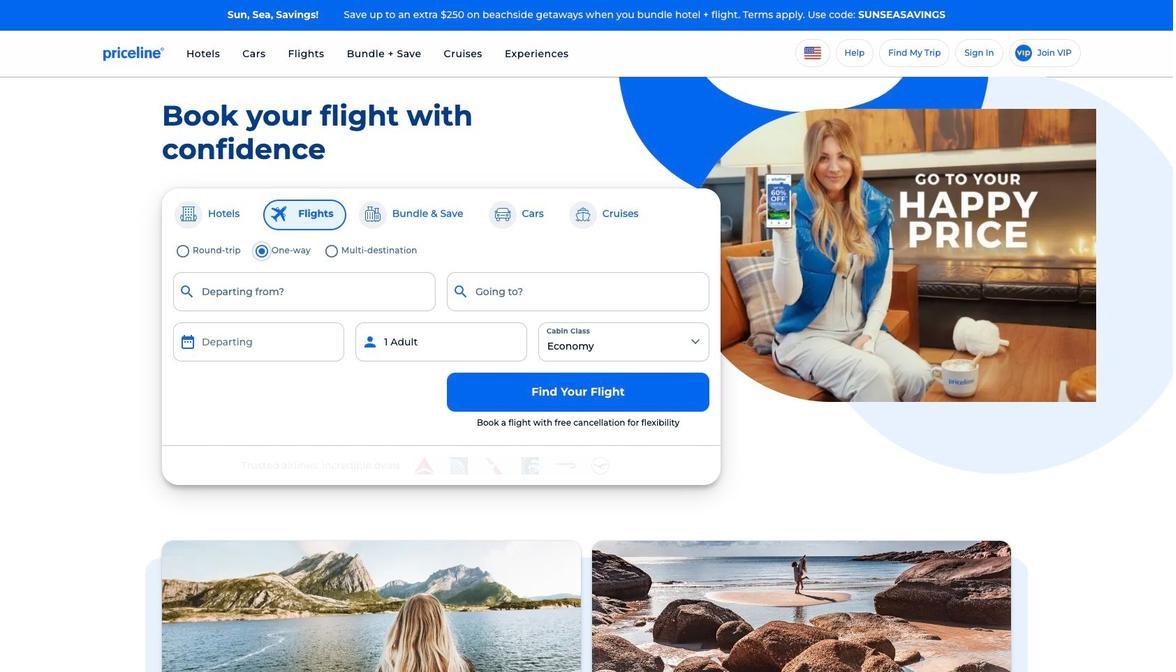 Task type: locate. For each thing, give the bounding box(es) containing it.
None field
[[173, 272, 436, 311], [447, 272, 710, 311]]

none field departing from?
[[173, 272, 436, 311]]

types of travel tab list
[[173, 200, 710, 230]]

none button inside flight-search-form element
[[173, 322, 345, 362]]

en us image
[[804, 47, 821, 59]]

1 horizontal spatial none field
[[447, 272, 710, 311]]

1 none field from the left
[[173, 272, 436, 311]]

0 horizontal spatial none field
[[173, 272, 436, 311]]

None button
[[173, 322, 345, 362]]

2 none field from the left
[[447, 272, 710, 311]]



Task type: describe. For each thing, give the bounding box(es) containing it.
vip badge icon image
[[1016, 44, 1032, 61]]

priceline.com home image
[[103, 46, 164, 61]]

Going to? field
[[447, 272, 710, 311]]

flight-search-form element
[[168, 241, 715, 435]]

partner airline logos image
[[414, 457, 609, 475]]

none field going to?
[[447, 272, 710, 311]]

Departing from? field
[[173, 272, 436, 311]]



Task type: vqa. For each thing, say whether or not it's contained in the screenshot.
'Departing from?' field
yes



